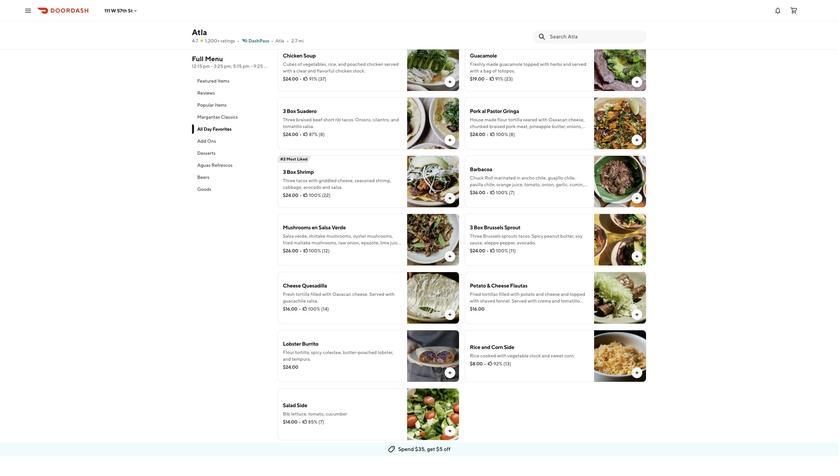 Task type: locate. For each thing, give the bounding box(es) containing it.
shrimp,
[[376, 178, 392, 183]]

0 horizontal spatial served
[[370, 292, 385, 297]]

• left 87%
[[300, 132, 302, 137]]

$24.00 • down 'sauce,'
[[470, 248, 489, 254]]

(8) right 87%
[[319, 132, 325, 137]]

0 vertical spatial liked
[[297, 40, 307, 45]]

add item to cart image for potato & cheese flautas
[[635, 312, 640, 318]]

$24.00 down clear
[[283, 76, 299, 82]]

100% for mushrooms en salsa verde
[[309, 248, 321, 254]]

1 vertical spatial three
[[283, 178, 295, 183]]

2 vertical spatial box
[[474, 225, 483, 231]]

0 horizontal spatial side
[[297, 403, 307, 409]]

beers button
[[192, 171, 270, 183]]

(22)
[[322, 193, 331, 198]]

$24.00 left 87%
[[283, 132, 299, 137]]

4.7
[[192, 38, 198, 44]]

add item to cart image for tortilla
[[448, 312, 453, 318]]

potato & cheese flautas image
[[595, 272, 647, 324]]

0 horizontal spatial $16.00
[[283, 307, 298, 312]]

3 inside 3 box suadero three braised beef short rib tacos. onions, cilantro, and tomatillo salsa.
[[283, 108, 286, 115]]

atla left 2.7
[[276, 38, 284, 44]]

• right $36.00
[[487, 190, 489, 196]]

spend $35, get $5 off
[[399, 447, 451, 453]]

3 for suadero
[[283, 108, 286, 115]]

add item to cart image for mushrooms en salsa verde
[[448, 254, 453, 260]]

2 - from the left
[[251, 64, 253, 69]]

$24.00 • down "cabbage,"
[[283, 193, 302, 198]]

1 horizontal spatial a
[[481, 68, 483, 74]]

2 91% from the left
[[496, 76, 504, 82]]

0 vertical spatial rice
[[470, 345, 481, 351]]

a left clear
[[293, 68, 296, 74]]

Item Search search field
[[550, 33, 641, 41]]

three inside 3 box suadero three braised beef short rib tacos. onions, cilantro, and tomatillo salsa.
[[283, 117, 295, 123]]

• down clear
[[300, 76, 302, 82]]

margaritas classics
[[197, 115, 238, 120]]

1 horizontal spatial served
[[573, 62, 587, 67]]

1 horizontal spatial (8)
[[509, 132, 515, 137]]

items for popular items
[[215, 102, 227, 108]]

3 box brussels sprout image
[[595, 214, 647, 266]]

1 served from the left
[[385, 62, 399, 67]]

add item to cart image for lettuce,
[[448, 429, 453, 434]]

made inside guacamole freshly made guacamole topped with herbs and served with a bag of totopos.
[[487, 62, 499, 67]]

filled up fennel.
[[499, 292, 510, 297]]

$26.00
[[283, 248, 299, 254]]

$24.00 • down chunked
[[470, 132, 489, 137]]

1 vertical spatial liked
[[297, 157, 308, 162]]

1 vertical spatial atla
[[276, 38, 284, 44]]

1 vertical spatial tacos.
[[519, 234, 531, 239]]

tacos. right rib
[[342, 117, 355, 123]]

tortilla inside pork al pastor gringa house made flour tortilla seared with oaxacan cheese, chunked braised pork meat, pineapple butter, onions, cilantro and salsa roja.
[[509, 117, 523, 123]]

&
[[487, 283, 491, 289]]

2 horizontal spatial pm
[[264, 64, 271, 69]]

and inside guacamole freshly made guacamole topped with herbs and served with a bag of totopos.
[[564, 62, 572, 67]]

0 horizontal spatial braised
[[296, 117, 312, 123]]

0 horizontal spatial 91%
[[309, 76, 317, 82]]

0 vertical spatial poached
[[347, 62, 366, 67]]

0 horizontal spatial salsa
[[283, 234, 294, 239]]

3 for brussels
[[470, 225, 473, 231]]

salad side image
[[407, 389, 460, 441]]

add item to cart image for tortilla,
[[448, 371, 453, 376]]

1 horizontal spatial braised
[[490, 124, 506, 129]]

and down griddled
[[323, 185, 331, 190]]

served down potato
[[512, 299, 527, 304]]

tortilla up guacachile
[[296, 292, 310, 297]]

soup
[[304, 53, 316, 59]]

salsa right en at the left of page
[[319, 225, 331, 231]]

of
[[298, 62, 302, 67], [493, 68, 497, 74]]

butter, left onions,
[[552, 124, 566, 129]]

oaxacan left cheese.
[[333, 292, 352, 297]]

$24.00 down chunked
[[470, 132, 486, 137]]

tomatillo
[[283, 124, 302, 129], [561, 299, 580, 304]]

popular items button
[[192, 99, 270, 111]]

3 left suadero
[[283, 108, 286, 115]]

0 vertical spatial tacos.
[[342, 117, 355, 123]]

$24.00 • down clear
[[283, 76, 302, 82]]

$36.00
[[470, 190, 486, 196]]

filled inside potato & cheese flautas fried tortillas filled with potato and cheese and topped with shaved fennel. served with crema and tomatillo salsa.
[[499, 292, 510, 297]]

1 horizontal spatial topped
[[570, 292, 586, 297]]

0 horizontal spatial a
[[293, 68, 296, 74]]

(7)
[[509, 190, 515, 196], [319, 420, 324, 425]]

braised up salsa
[[490, 124, 506, 129]]

flour
[[283, 350, 294, 356]]

2 a from the left
[[481, 68, 483, 74]]

5:15
[[233, 64, 242, 69]]

1 vertical spatial most
[[287, 157, 296, 162]]

seasoned
[[355, 178, 375, 183]]

1 vertical spatial butter,
[[561, 234, 575, 239]]

and right cilantro,
[[391, 117, 399, 123]]

all
[[197, 127, 203, 132]]

1 horizontal spatial cheese,
[[569, 117, 585, 123]]

0 horizontal spatial -
[[211, 64, 213, 69]]

1 horizontal spatial chicken
[[367, 62, 384, 67]]

3 up 'sauce,'
[[470, 225, 473, 231]]

2 vertical spatial 3
[[470, 225, 473, 231]]

0 horizontal spatial chicken
[[336, 68, 352, 74]]

0 vertical spatial side
[[504, 345, 515, 351]]

items inside featured items button
[[218, 78, 230, 84]]

pm
[[203, 64, 210, 69], [243, 64, 250, 69], [264, 64, 271, 69]]

most for chicken
[[286, 40, 296, 45]]

with down flautas
[[511, 292, 520, 297]]

(8)
[[319, 132, 325, 137], [509, 132, 515, 137]]

1 filled from the left
[[311, 292, 322, 297]]

1 horizontal spatial (7)
[[509, 190, 515, 196]]

chicken soup image
[[407, 39, 460, 91]]

1 vertical spatial cheese,
[[338, 178, 354, 183]]

poached inside lobster burrito flour tortilla, spicy coleslaw, butter-poached lobster, and tempura. $24.00
[[358, 350, 377, 356]]

tomatillo down suadero
[[283, 124, 302, 129]]

a inside the chicken soup cubes of vegetables, rice, and poached chicken served with a clear and flavorful chicken stock.
[[293, 68, 296, 74]]

87% (8)
[[309, 132, 325, 137]]

0 horizontal spatial tomatillo
[[283, 124, 302, 129]]

(7) right $36.00 • on the right top of the page
[[509, 190, 515, 196]]

1 horizontal spatial tacos.
[[519, 234, 531, 239]]

0 vertical spatial oaxacan
[[549, 117, 568, 123]]

1 vertical spatial 3
[[283, 169, 286, 175]]

salsa up fried
[[283, 234, 294, 239]]

braised
[[296, 117, 312, 123], [490, 124, 506, 129]]

1 (8) from the left
[[319, 132, 325, 137]]

• down guacachile
[[299, 307, 301, 312]]

chicken soup cubes of vegetables, rice, and poached chicken served with a clear and flavorful chicken stock.
[[283, 53, 399, 74]]

and down the flour
[[283, 357, 291, 362]]

mushrooms en salsa verde image
[[407, 214, 460, 266]]

tacos. up avocado.
[[519, 234, 531, 239]]

box inside 3 box suadero three braised beef short rib tacos. onions, cilantro, and tomatillo salsa.
[[287, 108, 296, 115]]

100% (14)
[[308, 307, 329, 312]]

pm right 9:25
[[264, 64, 271, 69]]

$24.00 •
[[283, 76, 302, 82], [283, 132, 302, 137], [470, 132, 489, 137], [283, 193, 302, 198], [470, 248, 489, 254]]

0 horizontal spatial (7)
[[319, 420, 324, 425]]

tortilla inside cheese quesadilla fresh tortilla filled with oaxacan cheese. served with guacachile salsa.
[[296, 292, 310, 297]]

brussels
[[484, 225, 504, 231], [484, 234, 501, 239]]

$24.00 down 'sauce,'
[[470, 248, 486, 254]]

1 horizontal spatial atla
[[276, 38, 284, 44]]

0 vertical spatial of
[[298, 62, 302, 67]]

(8) down pork
[[509, 132, 515, 137]]

- left 9:25
[[251, 64, 253, 69]]

mushrooms
[[283, 225, 311, 231]]

salsa. down griddled
[[332, 185, 343, 190]]

with up 92% (13)
[[498, 354, 507, 359]]

0 horizontal spatial topped
[[524, 62, 540, 67]]

corn
[[492, 345, 503, 351]]

$16.00 down guacachile
[[283, 307, 298, 312]]

liked up soup
[[297, 40, 307, 45]]

2 cheese from the left
[[492, 283, 510, 289]]

1 pm from the left
[[203, 64, 210, 69]]

12:15
[[192, 64, 202, 69]]

raw
[[339, 240, 346, 246]]

1 horizontal spatial cheese
[[492, 283, 510, 289]]

pork
[[470, 108, 481, 115]]

cheese
[[545, 292, 560, 297]]

$24.00 • left 87%
[[283, 132, 302, 137]]

3 inside 3 box brussels sprout three brussels sprouts tacos. spicy peanut butter, soy sauce, aleppo pepper, avocado.
[[470, 225, 473, 231]]

box for brussels
[[474, 225, 483, 231]]

91% left (23)
[[496, 76, 504, 82]]

add item to cart image
[[448, 79, 453, 85], [448, 138, 453, 143], [448, 196, 453, 201], [635, 196, 640, 201], [448, 254, 453, 260], [635, 312, 640, 318], [635, 371, 640, 376]]

0 vertical spatial three
[[283, 117, 295, 123]]

pm;
[[224, 64, 232, 69]]

1 horizontal spatial side
[[504, 345, 515, 351]]

items up margaritas classics
[[215, 102, 227, 108]]

griddled
[[319, 178, 337, 183]]

0 vertical spatial made
[[487, 62, 499, 67]]

braised inside 3 box suadero three braised beef short rib tacos. onions, cilantro, and tomatillo salsa.
[[296, 117, 312, 123]]

1 horizontal spatial 91%
[[496, 76, 504, 82]]

0 horizontal spatial cheese
[[283, 283, 301, 289]]

1,200+
[[205, 38, 220, 44]]

2 (8) from the left
[[509, 132, 515, 137]]

0 horizontal spatial served
[[385, 62, 399, 67]]

3 inside 3 box shrimp three tacos with griddled cheese, seasoned shrimp, cabbage, avocado and salsa.
[[283, 169, 286, 175]]

potato
[[470, 283, 486, 289]]

(7) right 85%
[[319, 420, 324, 425]]

aguas refrescos button
[[192, 159, 270, 171]]

with down cubes
[[283, 68, 292, 74]]

spicy
[[311, 350, 322, 356]]

0 vertical spatial tomatillo
[[283, 124, 302, 129]]

(7) for barbacoa
[[509, 190, 515, 196]]

1 vertical spatial items
[[215, 102, 227, 108]]

1 vertical spatial (7)
[[319, 420, 324, 425]]

cheese, inside 3 box shrimp three tacos with griddled cheese, seasoned shrimp, cabbage, avocado and salsa.
[[338, 178, 354, 183]]

lobster burrito flour tortilla, spicy coleslaw, butter-poached lobster, and tempura. $24.00
[[283, 341, 394, 370]]

111 w 57th st
[[104, 8, 133, 13]]

butter, inside pork al pastor gringa house made flour tortilla seared with oaxacan cheese, chunked braised pork meat, pineapple butter, onions, cilantro and salsa roja.
[[552, 124, 566, 129]]

filled
[[311, 292, 322, 297], [499, 292, 510, 297]]

0 horizontal spatial (8)
[[319, 132, 325, 137]]

butter, inside 3 box brussels sprout three brussels sprouts tacos. spicy peanut butter, soy sauce, aleppo pepper, avocado.
[[561, 234, 575, 239]]

avocado
[[304, 185, 322, 190]]

1 91% from the left
[[309, 76, 317, 82]]

0 vertical spatial braised
[[296, 117, 312, 123]]

fried
[[283, 240, 293, 246]]

and up crema
[[536, 292, 544, 297]]

0 horizontal spatial pm
[[203, 64, 210, 69]]

pork al pastor gringa house made flour tortilla seared with oaxacan cheese, chunked braised pork meat, pineapple butter, onions, cilantro and salsa roja.
[[470, 108, 585, 136]]

cheese, up onions,
[[569, 117, 585, 123]]

box for shrimp
[[287, 169, 296, 175]]

coleslaw,
[[323, 350, 342, 356]]

cheese right &
[[492, 283, 510, 289]]

butter, left soy
[[561, 234, 575, 239]]

and down 'maitake'
[[301, 247, 309, 252]]

side
[[504, 345, 515, 351], [297, 403, 307, 409]]

0 horizontal spatial oaxacan
[[333, 292, 352, 297]]

side right corn
[[504, 345, 515, 351]]

goods
[[197, 187, 212, 192]]

items up reviews button
[[218, 78, 230, 84]]

$24.00 for 100% (22)
[[283, 193, 299, 198]]

• right cilantro at the right of the page
[[487, 132, 489, 137]]

most for 3
[[287, 157, 296, 162]]

(11)
[[509, 248, 516, 254]]

1 horizontal spatial filled
[[499, 292, 510, 297]]

- left 3:25
[[211, 64, 213, 69]]

with down potato
[[528, 299, 537, 304]]

with inside 3 box shrimp three tacos with griddled cheese, seasoned shrimp, cabbage, avocado and salsa.
[[309, 178, 318, 183]]

1 vertical spatial poached
[[358, 350, 377, 356]]

0 vertical spatial salsa
[[319, 225, 331, 231]]

potato
[[521, 292, 535, 297]]

100% left (12)
[[309, 248, 321, 254]]

0 horizontal spatial atla
[[192, 27, 207, 37]]

lime
[[381, 240, 390, 246]]

1 vertical spatial braised
[[490, 124, 506, 129]]

three
[[283, 117, 295, 123], [283, 178, 295, 183], [470, 234, 483, 239]]

and inside the mushrooms en salsa verde salsa verde, shiitake mushrooms, oyster mushrooms, fried maitake mushrooms, raw onion, epazote, lime juice, olive oil, and sea salt.
[[301, 247, 309, 252]]

cheese inside cheese quesadilla fresh tortilla filled with oaxacan cheese. served with guacachile salsa.
[[283, 283, 301, 289]]

three up "cabbage,"
[[283, 178, 295, 183]]

cheese, right griddled
[[338, 178, 354, 183]]

poached
[[347, 62, 366, 67], [358, 350, 377, 356]]

$16.00 down shaved
[[470, 307, 485, 312]]

0 horizontal spatial tacos.
[[342, 117, 355, 123]]

0 horizontal spatial tortilla
[[296, 292, 310, 297]]

with left herbs
[[540, 62, 550, 67]]

0 vertical spatial box
[[287, 108, 296, 115]]

$24.00 down "cabbage,"
[[283, 193, 299, 198]]

100% for 3 box brussels sprout
[[496, 248, 508, 254]]

add item to cart image
[[635, 79, 640, 85], [635, 138, 640, 143], [635, 254, 640, 260], [448, 312, 453, 318], [448, 371, 453, 376], [448, 429, 453, 434]]

salsa. up 87%
[[303, 124, 314, 129]]

topped inside guacamole freshly made guacamole topped with herbs and served with a bag of totopos.
[[524, 62, 540, 67]]

1 horizontal spatial tortilla
[[509, 117, 523, 123]]

and inside 3 box shrimp three tacos with griddled cheese, seasoned shrimp, cabbage, avocado and salsa.
[[323, 185, 331, 190]]

oaxacan
[[549, 117, 568, 123], [333, 292, 352, 297]]

tortilla up pork
[[509, 117, 523, 123]]

$8.00
[[470, 362, 483, 367]]

rice and corn side rice cooked with vegetable stock and sweet corn.
[[470, 345, 575, 359]]

100% down pork
[[496, 132, 508, 137]]

1 vertical spatial rice
[[470, 354, 480, 359]]

poached inside the chicken soup cubes of vegetables, rice, and poached chicken served with a clear and flavorful chicken stock.
[[347, 62, 366, 67]]

poached up stock.
[[347, 62, 366, 67]]

0 vertical spatial cheese,
[[569, 117, 585, 123]]

made up bag
[[487, 62, 499, 67]]

liked for box
[[297, 157, 308, 162]]

salsa. up 100% (14)
[[307, 299, 318, 304]]

served inside potato & cheese flautas fried tortillas filled with potato and cheese and topped with shaved fennel. served with crema and tomatillo salsa.
[[512, 299, 527, 304]]

with inside rice and corn side rice cooked with vegetable stock and sweet corn.
[[498, 354, 507, 359]]

91% for 91% (23)
[[496, 76, 504, 82]]

cheese up fresh in the bottom of the page
[[283, 283, 301, 289]]

1 horizontal spatial $16.00
[[470, 307, 485, 312]]

served right cheese.
[[370, 292, 385, 297]]

1 a from the left
[[293, 68, 296, 74]]

items inside popular items button
[[215, 102, 227, 108]]

box inside 3 box brussels sprout three brussels sprouts tacos. spicy peanut butter, soy sauce, aleppo pepper, avocado.
[[474, 225, 483, 231]]

1 $16.00 from the left
[[283, 307, 298, 312]]

atla • 2.7 mi
[[276, 38, 304, 44]]

oaxacan up onions,
[[549, 117, 568, 123]]

vegetables,
[[303, 62, 328, 67]]

2 rice from the top
[[470, 354, 480, 359]]

2 pm from the left
[[243, 64, 250, 69]]

pork al pastor gringa image
[[595, 97, 647, 150]]

box left suadero
[[287, 108, 296, 115]]

2 vertical spatial three
[[470, 234, 483, 239]]

cheese quesadilla image
[[407, 272, 460, 324]]

2 filled from the left
[[499, 292, 510, 297]]

get
[[427, 447, 435, 453]]

three inside 3 box shrimp three tacos with griddled cheese, seasoned shrimp, cabbage, avocado and salsa.
[[283, 178, 295, 183]]

avocado.
[[517, 240, 536, 246]]

0 vertical spatial atla
[[192, 27, 207, 37]]

notification bell image
[[774, 7, 783, 15]]

0 vertical spatial served
[[370, 292, 385, 297]]

1 vertical spatial tortilla
[[296, 292, 310, 297]]

$16.00 for $16.00
[[470, 307, 485, 312]]

0 horizontal spatial cheese,
[[338, 178, 354, 183]]

0 vertical spatial 3
[[283, 108, 286, 115]]

filled down quesadilla
[[311, 292, 322, 297]]

• down lettuce,
[[299, 420, 301, 425]]

with inside pork al pastor gringa house made flour tortilla seared with oaxacan cheese, chunked braised pork meat, pineapple butter, onions, cilantro and salsa roja.
[[539, 117, 548, 123]]

al
[[482, 108, 486, 115]]

tomatillo right crema
[[561, 299, 580, 304]]

2 served from the left
[[573, 62, 587, 67]]

box down #2 most liked
[[287, 169, 296, 175]]

1 vertical spatial served
[[512, 299, 527, 304]]

$24.00 • for pork al pastor gringa
[[470, 132, 489, 137]]

$24.00 for 91% (37)
[[283, 76, 299, 82]]

pm right 5:15 on the top
[[243, 64, 250, 69]]

featured items
[[197, 78, 230, 84]]

salsa
[[319, 225, 331, 231], [283, 234, 294, 239]]

1 horizontal spatial served
[[512, 299, 527, 304]]

3 for shrimp
[[283, 169, 286, 175]]

with up pineapple
[[539, 117, 548, 123]]

• down "cabbage,"
[[300, 193, 302, 198]]

lobster burrito image
[[407, 330, 460, 383]]

1 vertical spatial made
[[485, 117, 497, 123]]

quesadilla
[[302, 283, 327, 289]]

0 vertical spatial chicken
[[367, 62, 384, 67]]

olive
[[283, 247, 293, 252]]

corn.
[[565, 354, 575, 359]]

three up 'sauce,'
[[470, 234, 483, 239]]

0 vertical spatial topped
[[524, 62, 540, 67]]

topped right guacamole
[[524, 62, 540, 67]]

atla up 4.7
[[192, 27, 207, 37]]

1 horizontal spatial tomatillo
[[561, 299, 580, 304]]

add item to cart image for gringa
[[635, 138, 640, 143]]

guacamole
[[470, 53, 497, 59]]

91% for 91% (37)
[[309, 76, 317, 82]]

mushrooms, up "salt."
[[312, 240, 338, 246]]

1 cheese from the left
[[283, 283, 301, 289]]

1 vertical spatial of
[[493, 68, 497, 74]]

1 vertical spatial topped
[[570, 292, 586, 297]]

1 vertical spatial box
[[287, 169, 296, 175]]

0 vertical spatial tortilla
[[509, 117, 523, 123]]

0 horizontal spatial of
[[298, 62, 302, 67]]

atla
[[192, 27, 207, 37], [276, 38, 284, 44]]

braised inside pork al pastor gringa house made flour tortilla seared with oaxacan cheese, chunked braised pork meat, pineapple butter, onions, cilantro and salsa roja.
[[490, 124, 506, 129]]

with down the fried
[[470, 299, 480, 304]]

0 vertical spatial (7)
[[509, 190, 515, 196]]

• for 100% (12)
[[300, 248, 302, 254]]

add item to cart image for rice and corn side
[[635, 371, 640, 376]]

$24.00 • for 3 box suadero
[[283, 132, 302, 137]]

cilantro,
[[373, 117, 390, 123]]

box inside 3 box shrimp three tacos with griddled cheese, seasoned shrimp, cabbage, avocado and salsa.
[[287, 169, 296, 175]]

side up lettuce,
[[297, 403, 307, 409]]

1 horizontal spatial pm
[[243, 64, 250, 69]]

1 vertical spatial side
[[297, 403, 307, 409]]

1 vertical spatial chicken
[[336, 68, 352, 74]]

topped right the cheese
[[570, 292, 586, 297]]

roja.
[[508, 131, 517, 136]]

• for 100% (11)
[[487, 248, 489, 254]]

1 vertical spatial tomatillo
[[561, 299, 580, 304]]

herbs
[[551, 62, 563, 67]]

cilantro
[[470, 131, 486, 136]]

• down bag
[[486, 76, 488, 82]]

0 vertical spatial items
[[218, 78, 230, 84]]

reviews button
[[192, 87, 270, 99]]

items for featured items
[[218, 78, 230, 84]]

100% (11)
[[496, 248, 516, 254]]

2 $16.00 from the left
[[470, 307, 485, 312]]

pm right 12:15
[[203, 64, 210, 69]]

• down aleppo
[[487, 248, 489, 254]]

liked
[[297, 40, 307, 45], [297, 157, 308, 162]]

of inside the chicken soup cubes of vegetables, rice, and poached chicken served with a clear and flavorful chicken stock.
[[298, 62, 302, 67]]

open menu image
[[24, 7, 32, 15]]

1 horizontal spatial of
[[493, 68, 497, 74]]

tortillas
[[482, 292, 498, 297]]

chunked
[[470, 124, 489, 129]]

0 horizontal spatial filled
[[311, 292, 322, 297]]

add item to cart image for barbacoa
[[635, 196, 640, 201]]

3 down #2
[[283, 169, 286, 175]]

1 horizontal spatial oaxacan
[[549, 117, 568, 123]]

•
[[237, 38, 239, 44], [272, 38, 274, 44], [287, 38, 289, 44], [300, 76, 302, 82], [486, 76, 488, 82], [300, 132, 302, 137], [487, 132, 489, 137], [487, 190, 489, 196], [300, 193, 302, 198], [300, 248, 302, 254], [487, 248, 489, 254], [299, 307, 301, 312], [484, 362, 486, 367], [299, 420, 301, 425]]

#1 most liked
[[280, 40, 307, 45]]

(14)
[[321, 307, 329, 312]]

• down 'maitake'
[[300, 248, 302, 254]]

1 horizontal spatial -
[[251, 64, 253, 69]]

0 vertical spatial butter,
[[552, 124, 566, 129]]

0 vertical spatial most
[[286, 40, 296, 45]]

1 vertical spatial oaxacan
[[333, 292, 352, 297]]

100% down pepper,
[[496, 248, 508, 254]]



Task type: describe. For each thing, give the bounding box(es) containing it.
cheese inside potato & cheese flautas fried tortillas filled with potato and cheese and topped with shaved fennel. served with crema and tomatillo salsa.
[[492, 283, 510, 289]]

three inside 3 box brussels sprout three brussels sprouts tacos. spicy peanut butter, soy sauce, aleppo pepper, avocado.
[[470, 234, 483, 239]]

$24.00 for 100% (8)
[[470, 132, 486, 137]]

3 box shrimp image
[[407, 156, 460, 208]]

aguas refrescos
[[197, 163, 233, 168]]

3 pm from the left
[[264, 64, 271, 69]]

with up (14) on the left
[[322, 292, 332, 297]]

topped inside potato & cheese flautas fried tortillas filled with potato and cheese and topped with shaved fennel. served with crema and tomatillo salsa.
[[570, 292, 586, 297]]

1 vertical spatial salsa
[[283, 234, 294, 239]]

full
[[192, 55, 204, 63]]

and up the cooked
[[482, 345, 491, 351]]

side inside rice and corn side rice cooked with vegetable stock and sweet corn.
[[504, 345, 515, 351]]

sprout
[[505, 225, 521, 231]]

lobster,
[[378, 350, 394, 356]]

(8) for 3 box suadero
[[319, 132, 325, 137]]

meat,
[[517, 124, 529, 129]]

onion,
[[347, 240, 360, 246]]

1 vertical spatial brussels
[[484, 234, 501, 239]]

refrescos
[[212, 163, 233, 168]]

rice and corn side image
[[595, 330, 647, 383]]

$5
[[437, 447, 443, 453]]

• for 85% (7)
[[299, 420, 301, 425]]

pepper,
[[500, 240, 516, 246]]

goods button
[[192, 183, 270, 196]]

3:25
[[214, 64, 223, 69]]

• for 87% (8)
[[300, 132, 302, 137]]

side inside salad side bib lettuce, tomato, cucumber
[[297, 403, 307, 409]]

$19.00
[[470, 76, 485, 82]]

st
[[128, 8, 133, 13]]

(8) for pork al pastor gringa
[[509, 132, 515, 137]]

flautas
[[510, 283, 528, 289]]

oyster
[[353, 234, 367, 239]]

shaved
[[481, 299, 496, 304]]

atla for atla • 2.7 mi
[[276, 38, 284, 44]]

0 items, open order cart image
[[791, 7, 799, 15]]

poached for soup
[[347, 62, 366, 67]]

tomatillo inside 3 box suadero three braised beef short rib tacos. onions, cilantro, and tomatillo salsa.
[[283, 124, 302, 129]]

111 w 57th st button
[[104, 8, 138, 13]]

1 rice from the top
[[470, 345, 481, 351]]

3 box suadero three braised beef short rib tacos. onions, cilantro, and tomatillo salsa.
[[283, 108, 399, 129]]

bib
[[283, 412, 290, 417]]

verde
[[332, 225, 346, 231]]

• left #1
[[272, 38, 274, 44]]

pineapple
[[530, 124, 551, 129]]

mushrooms, up the lime
[[367, 234, 393, 239]]

tacos. inside 3 box suadero three braised beef short rib tacos. onions, cilantro, and tomatillo salsa.
[[342, 117, 355, 123]]

guacamole freshly made guacamole topped with herbs and served with a bag of totopos.
[[470, 53, 587, 74]]

oaxacan inside pork al pastor gringa house made flour tortilla seared with oaxacan cheese, chunked braised pork meat, pineapple butter, onions, cilantro and salsa roja.
[[549, 117, 568, 123]]

tacos. inside 3 box brussels sprout three brussels sprouts tacos. spicy peanut butter, soy sauce, aleppo pepper, avocado.
[[519, 234, 531, 239]]

aleppo
[[485, 240, 499, 246]]

add item to cart image for 3 box suadero
[[448, 138, 453, 143]]

85%
[[308, 420, 318, 425]]

tomatillo inside potato & cheese flautas fried tortillas filled with potato and cheese and topped with shaved fennel. served with crema and tomatillo salsa.
[[561, 299, 580, 304]]

peanut
[[545, 234, 560, 239]]

verde,
[[295, 234, 308, 239]]

and inside 3 box suadero three braised beef short rib tacos. onions, cilantro, and tomatillo salsa.
[[391, 117, 399, 123]]

100% for barbacoa
[[496, 190, 508, 196]]

oaxacan inside cheese quesadilla fresh tortilla filled with oaxacan cheese. served with guacachile salsa.
[[333, 292, 352, 297]]

salsa. inside 3 box suadero three braised beef short rib tacos. onions, cilantro, and tomatillo salsa.
[[303, 124, 314, 129]]

3 box suadero image
[[407, 97, 460, 150]]

#1
[[280, 40, 285, 45]]

add item to cart image for sprout
[[635, 254, 640, 260]]

dashpass •
[[249, 38, 274, 44]]

• for 100% (8)
[[487, 132, 489, 137]]

$24.00 for 87% (8)
[[283, 132, 299, 137]]

served inside the chicken soup cubes of vegetables, rice, and poached chicken served with a clear and flavorful chicken stock.
[[385, 62, 399, 67]]

sea
[[310, 247, 317, 252]]

100% (8)
[[496, 132, 515, 137]]

• right #1
[[287, 38, 289, 44]]

mushrooms en salsa verde salsa verde, shiitake mushrooms, oyster mushrooms, fried maitake mushrooms, raw onion, epazote, lime juice, olive oil, and sea salt.
[[283, 225, 402, 252]]

1 - from the left
[[211, 64, 213, 69]]

#2 most liked
[[280, 157, 308, 162]]

beef
[[313, 117, 323, 123]]

lobster
[[283, 341, 301, 348]]

served inside guacamole freshly made guacamole topped with herbs and served with a bag of totopos.
[[573, 62, 587, 67]]

and right "stock"
[[542, 354, 550, 359]]

$19.00 •
[[470, 76, 488, 82]]

featured items button
[[192, 75, 270, 87]]

box for suadero
[[287, 108, 296, 115]]

three for shrimp
[[283, 178, 295, 183]]

and inside lobster burrito flour tortilla, spicy coleslaw, butter-poached lobster, and tempura. $24.00
[[283, 357, 291, 362]]

salsa
[[496, 131, 507, 136]]

3 box shrimp three tacos with griddled cheese, seasoned shrimp, cabbage, avocado and salsa.
[[283, 169, 392, 190]]

1 horizontal spatial salsa
[[319, 225, 331, 231]]

• for 100% (22)
[[300, 193, 302, 198]]

w
[[111, 8, 116, 13]]

• for 91% (37)
[[300, 76, 302, 82]]

tempura.
[[292, 357, 311, 362]]

$16.00 for $16.00 •
[[283, 307, 298, 312]]

(23)
[[505, 76, 513, 82]]

$14.00
[[283, 420, 298, 425]]

popular items
[[197, 102, 227, 108]]

100% down avocado
[[309, 193, 321, 198]]

pork
[[506, 124, 516, 129]]

with right cheese.
[[386, 292, 395, 297]]

salad side bib lettuce, tomato, cucumber
[[283, 403, 347, 417]]

atla for atla
[[192, 27, 207, 37]]

$8.00 •
[[470, 362, 486, 367]]

• for 91% (23)
[[486, 76, 488, 82]]

a inside guacamole freshly made guacamole topped with herbs and served with a bag of totopos.
[[481, 68, 483, 74]]

clear
[[297, 68, 307, 74]]

$24.00 • for 3 box brussels sprout
[[470, 248, 489, 254]]

filled inside cheese quesadilla fresh tortilla filled with oaxacan cheese. served with guacachile salsa.
[[311, 292, 322, 297]]

of inside guacamole freshly made guacamole topped with herbs and served with a bag of totopos.
[[493, 68, 497, 74]]

crema
[[538, 299, 552, 304]]

with down freshly
[[470, 68, 480, 74]]

add item to cart image for guacamole
[[635, 79, 640, 85]]

• for 100% (7)
[[487, 190, 489, 196]]

$26.00 •
[[283, 248, 302, 254]]

9:25
[[254, 64, 263, 69]]

92% (13)
[[494, 362, 512, 367]]

soy
[[576, 234, 583, 239]]

#2
[[280, 157, 286, 162]]

butter-
[[343, 350, 358, 356]]

0 vertical spatial brussels
[[484, 225, 504, 231]]

• for 100% (14)
[[299, 307, 301, 312]]

house
[[470, 117, 484, 123]]

chicken
[[283, 53, 303, 59]]

salsa. inside cheese quesadilla fresh tortilla filled with oaxacan cheese. served with guacachile salsa.
[[307, 299, 318, 304]]

with inside the chicken soup cubes of vegetables, rice, and poached chicken served with a clear and flavorful chicken stock.
[[283, 68, 292, 74]]

lettuce,
[[291, 412, 308, 417]]

epazote,
[[361, 240, 380, 246]]

111
[[104, 8, 110, 13]]

and right the cheese
[[561, 292, 569, 297]]

salsa. inside potato & cheese flautas fried tortillas filled with potato and cheese and topped with shaved fennel. served with crema and tomatillo salsa.
[[470, 305, 482, 311]]

and down vegetables,
[[308, 68, 316, 74]]

barbacoa
[[470, 166, 493, 173]]

(7) for salad side
[[319, 420, 324, 425]]

poached for burrito
[[358, 350, 377, 356]]

off
[[444, 447, 451, 453]]

vegetable
[[508, 354, 529, 359]]

barbacoa image
[[595, 156, 647, 208]]

made inside pork al pastor gringa house made flour tortilla seared with oaxacan cheese, chunked braised pork meat, pineapple butter, onions, cilantro and salsa roja.
[[485, 117, 497, 123]]

salad
[[283, 403, 296, 409]]

fresh
[[283, 292, 295, 297]]

cheese, inside pork al pastor gringa house made flour tortilla seared with oaxacan cheese, chunked braised pork meat, pineapple butter, onions, cilantro and salsa roja.
[[569, 117, 585, 123]]

three for suadero
[[283, 117, 295, 123]]

mushrooms, up the raw
[[327, 234, 352, 239]]

full menu 12:15 pm - 3:25 pm; 5:15 pm - 9:25 pm
[[192, 55, 271, 69]]

ons
[[207, 139, 216, 144]]

margaritas
[[197, 115, 220, 120]]

salsa. inside 3 box shrimp three tacos with griddled cheese, seasoned shrimp, cabbage, avocado and salsa.
[[332, 185, 343, 190]]

cubes
[[283, 62, 297, 67]]

guacachile
[[283, 299, 306, 304]]

• right ratings at the top left of the page
[[237, 38, 239, 44]]

100% for cheese quesadilla
[[308, 307, 320, 312]]

$24.00 for 100% (11)
[[470, 248, 486, 254]]

cabbage,
[[283, 185, 303, 190]]

aguas
[[197, 163, 211, 168]]

juice,
[[391, 240, 402, 246]]

$35,
[[415, 447, 426, 453]]

guacamole image
[[595, 39, 647, 91]]

freshly
[[470, 62, 486, 67]]

and down the cheese
[[552, 299, 560, 304]]

liked for soup
[[297, 40, 307, 45]]

$24.00 inside lobster burrito flour tortilla, spicy coleslaw, butter-poached lobster, and tempura. $24.00
[[283, 365, 299, 370]]

guacamole
[[500, 62, 523, 67]]

and right "rice,"
[[338, 62, 347, 67]]

(13)
[[504, 362, 512, 367]]

add ons
[[197, 139, 216, 144]]

• for 92% (13)
[[484, 362, 486, 367]]

served inside cheese quesadilla fresh tortilla filled with oaxacan cheese. served with guacachile salsa.
[[370, 292, 385, 297]]

all day favorites
[[197, 127, 232, 132]]

100% for pork al pastor gringa
[[496, 132, 508, 137]]

and inside pork al pastor gringa house made flour tortilla seared with oaxacan cheese, chunked braised pork meat, pineapple butter, onions, cilantro and salsa roja.
[[487, 131, 495, 136]]



Task type: vqa. For each thing, say whether or not it's contained in the screenshot.
Oaxacan inside Cheese Quesadilla Fresh tortilla filled with Oaxacan cheese. Served with guacachile salsa.
yes



